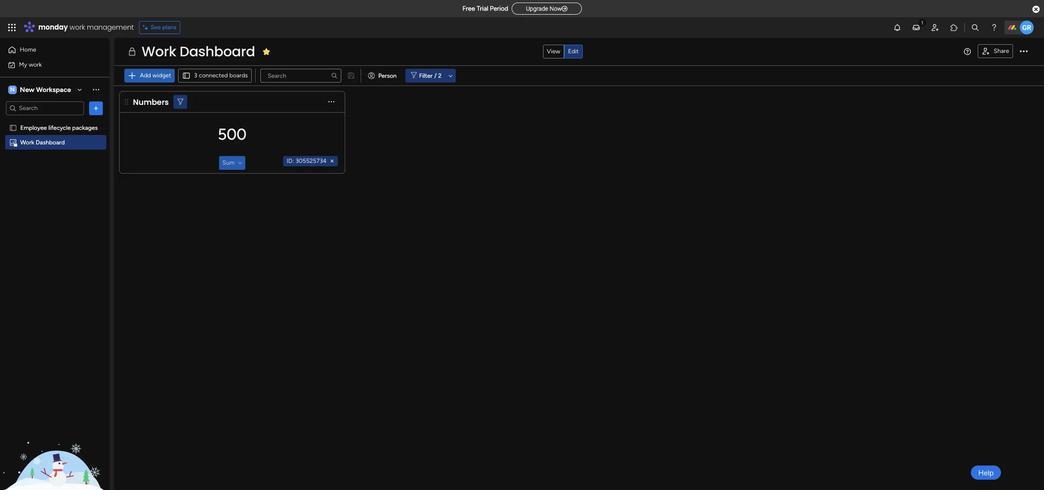 Task type: locate. For each thing, give the bounding box(es) containing it.
my work
[[19, 61, 42, 68]]

home button
[[5, 43, 93, 57]]

0 horizontal spatial work
[[29, 61, 42, 68]]

500
[[218, 125, 247, 144]]

edit
[[568, 48, 579, 55]]

trial
[[477, 5, 489, 12]]

remove image
[[329, 158, 336, 165]]

see plans button
[[139, 21, 180, 34]]

management
[[87, 22, 134, 32]]

0 vertical spatial work dashboard
[[142, 42, 255, 61]]

view button
[[543, 45, 564, 59]]

dashboard up 3 connected boards
[[180, 42, 255, 61]]

add widget button
[[124, 69, 175, 83]]

now
[[550, 5, 562, 12]]

option
[[0, 120, 110, 122]]

my
[[19, 61, 27, 68]]

work down see plans button
[[142, 42, 176, 61]]

workspace selection element
[[8, 85, 72, 95]]

my work button
[[5, 58, 93, 72]]

public board image
[[9, 124, 17, 132]]

share button
[[978, 44, 1014, 58]]

0 vertical spatial dashboard
[[180, 42, 255, 61]]

help
[[979, 469, 994, 478]]

1 horizontal spatial work
[[142, 42, 176, 61]]

work dashboard up 3
[[142, 42, 255, 61]]

0 horizontal spatial dashboard
[[36, 139, 65, 146]]

3 connected boards button
[[178, 69, 252, 83]]

arrow down image
[[446, 71, 456, 81]]

1 vertical spatial work dashboard
[[20, 139, 65, 146]]

1 horizontal spatial dashboard
[[180, 42, 255, 61]]

n
[[10, 86, 15, 93]]

apps image
[[950, 23, 959, 32]]

0 vertical spatial work
[[70, 22, 85, 32]]

options image
[[92, 104, 100, 113]]

work dashboard inside work dashboard "banner"
[[142, 42, 255, 61]]

person
[[378, 72, 397, 79]]

connected
[[199, 72, 228, 79]]

id: 305525734 element
[[283, 156, 338, 167]]

work dashboard
[[142, 42, 255, 61], [20, 139, 65, 146]]

work
[[70, 22, 85, 32], [29, 61, 42, 68]]

work right my
[[29, 61, 42, 68]]

1 horizontal spatial work
[[70, 22, 85, 32]]

remove from favorites image
[[262, 47, 271, 56]]

select product image
[[8, 23, 16, 32]]

edit button
[[564, 45, 583, 59]]

search everything image
[[971, 23, 980, 32]]

dapulse rightstroke image
[[562, 6, 568, 12]]

0 vertical spatial work
[[142, 42, 176, 61]]

add widget
[[140, 72, 171, 79]]

period
[[490, 5, 509, 12]]

dashboard inside "banner"
[[180, 42, 255, 61]]

/
[[435, 72, 437, 79]]

None search field
[[260, 69, 341, 83]]

work dashboard down employee
[[20, 139, 65, 146]]

work right monday
[[70, 22, 85, 32]]

plans
[[162, 24, 177, 31]]

none search field inside work dashboard "banner"
[[260, 69, 341, 83]]

dashboard down "employee lifecycle packages"
[[36, 139, 65, 146]]

0 horizontal spatial work dashboard
[[20, 139, 65, 146]]

3 connected boards
[[194, 72, 248, 79]]

list box containing employee lifecycle packages
[[0, 119, 110, 266]]

numbers
[[133, 97, 169, 107]]

share
[[994, 47, 1010, 55]]

1 horizontal spatial work dashboard
[[142, 42, 255, 61]]

work right private dashboard image
[[20, 139, 34, 146]]

help image
[[990, 23, 999, 32]]

lottie animation image
[[0, 404, 110, 491]]

list box
[[0, 119, 110, 266]]

work
[[142, 42, 176, 61], [20, 139, 34, 146]]

filter
[[419, 72, 433, 79]]

angle down image
[[238, 160, 242, 166]]

workspace options image
[[92, 85, 100, 94]]

1 vertical spatial work
[[20, 139, 34, 146]]

dashboard
[[180, 42, 255, 61], [36, 139, 65, 146]]

work inside button
[[29, 61, 42, 68]]

home
[[20, 46, 36, 53]]

1 vertical spatial work
[[29, 61, 42, 68]]

dapulse close image
[[1033, 5, 1040, 14]]

1 vertical spatial dashboard
[[36, 139, 65, 146]]

private dashboard image
[[9, 138, 17, 147]]

work dashboard banner
[[114, 38, 1045, 86]]



Task type: describe. For each thing, give the bounding box(es) containing it.
private dashboard image
[[127, 47, 137, 57]]

boards
[[229, 72, 248, 79]]

inbox image
[[912, 23, 921, 32]]

Work Dashboard field
[[140, 42, 257, 61]]

305525734
[[296, 158, 327, 165]]

sum
[[223, 159, 235, 167]]

sum button
[[219, 156, 246, 170]]

upgrade
[[526, 5, 549, 12]]

work inside "banner"
[[142, 42, 176, 61]]

workspace
[[36, 85, 71, 94]]

work for monday
[[70, 22, 85, 32]]

widget
[[153, 72, 171, 79]]

notifications image
[[894, 23, 902, 32]]

menu image
[[965, 48, 972, 55]]

lifecycle
[[48, 124, 71, 132]]

employee lifecycle packages
[[20, 124, 98, 132]]

see
[[151, 24, 161, 31]]

help button
[[972, 466, 1002, 481]]

upgrade now
[[526, 5, 562, 12]]

workspace image
[[8, 85, 17, 95]]

upgrade now link
[[512, 2, 582, 15]]

2
[[438, 72, 442, 79]]

search image
[[331, 72, 338, 79]]

see plans
[[151, 24, 177, 31]]

new
[[20, 85, 34, 94]]

monday work management
[[38, 22, 134, 32]]

employee
[[20, 124, 47, 132]]

more dots image
[[329, 99, 335, 105]]

free
[[463, 5, 475, 12]]

3
[[194, 72, 197, 79]]

1 image
[[919, 18, 927, 27]]

0 horizontal spatial work
[[20, 139, 34, 146]]

greg robinson image
[[1021, 21, 1034, 34]]

id: 305525734
[[287, 158, 327, 165]]

packages
[[72, 124, 98, 132]]

person button
[[365, 69, 402, 83]]

Search in workspace field
[[18, 103, 72, 113]]

dapulse drag handle 3 image
[[125, 99, 128, 105]]

dashboard inside "list box"
[[36, 139, 65, 146]]

monday
[[38, 22, 68, 32]]

work dashboard inside "list box"
[[20, 139, 65, 146]]

add
[[140, 72, 151, 79]]

display modes group
[[543, 45, 583, 59]]

filter / 2
[[419, 72, 442, 79]]

new workspace
[[20, 85, 71, 94]]

more options image
[[1021, 48, 1028, 56]]

Filter dashboard by text search field
[[260, 69, 341, 83]]

invite members image
[[931, 23, 940, 32]]

view
[[547, 48, 561, 55]]

lottie animation element
[[0, 404, 110, 491]]

id:
[[287, 158, 294, 165]]

work for my
[[29, 61, 42, 68]]

free trial period
[[463, 5, 509, 12]]

v2 funnel image
[[178, 99, 183, 105]]



Task type: vqa. For each thing, say whether or not it's contained in the screenshot.
the right Dashboard
yes



